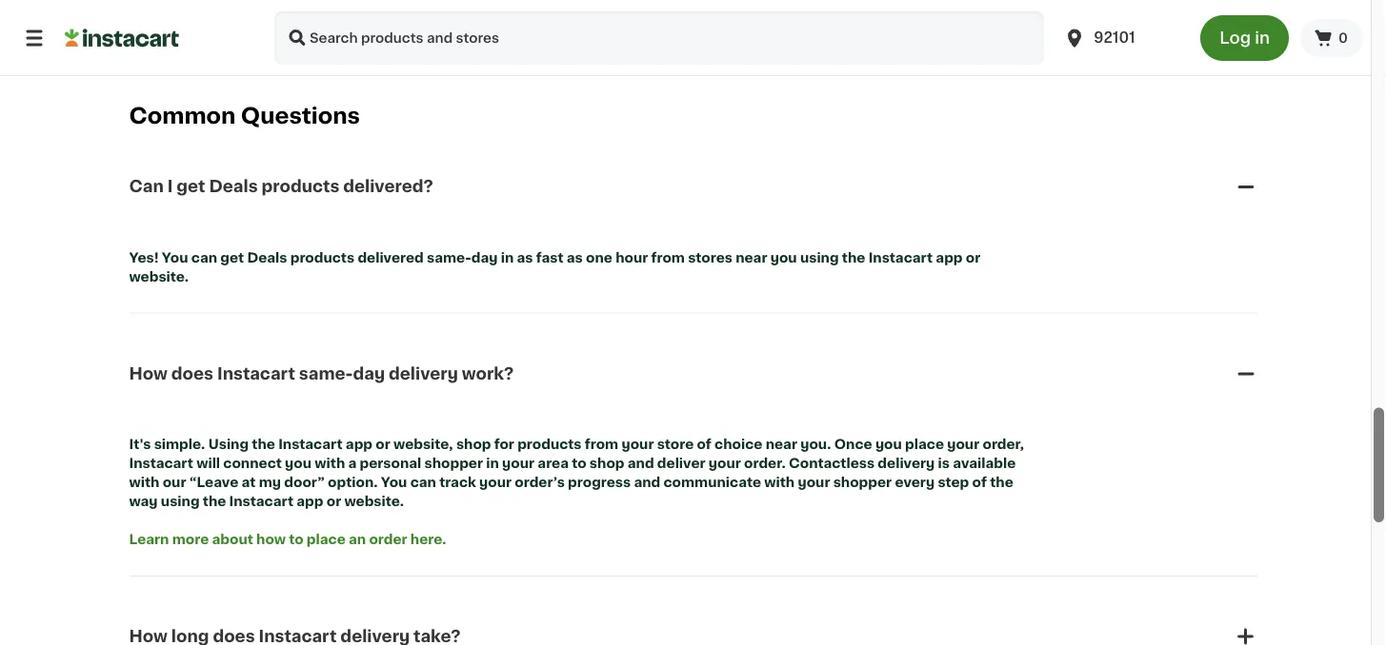 Task type: describe. For each thing, give the bounding box(es) containing it.
every
[[895, 476, 935, 490]]

can i get deals products delivered? button
[[129, 152, 1257, 221]]

2 horizontal spatial with
[[764, 476, 795, 490]]

0
[[1339, 31, 1348, 45]]

can i get deals products delivered?
[[129, 179, 433, 195]]

2 horizontal spatial you
[[875, 438, 902, 452]]

in inside yes! you can get deals products delivered same-day in as fast as one hour from stores near you using the instacart app or website.
[[501, 251, 514, 264]]

fast
[[536, 251, 564, 264]]

each
[[268, 34, 294, 44]]

deals inside yes! you can get deals products delivered same-day in as fast as one hour from stores near you using the instacart app or website.
[[247, 251, 287, 264]]

0 horizontal spatial with
[[129, 476, 160, 490]]

your up communicate
[[709, 457, 741, 471]]

from inside yes! you can get deals products delivered same-day in as fast as one hour from stores near you using the instacart app or website.
[[651, 251, 685, 264]]

website. inside 'it's simple. using the instacart app or website, shop for products from your store of choice near you. once you place your order, instacart will connect you with a personal shopper in your area to shop and deliver your order. contactless delivery is available with our "leave at my door" option. you can track your order's progress and communicate with your shopper every step of the way using the instacart app or website.'
[[344, 495, 404, 509]]

i
[[167, 179, 173, 195]]

door"
[[284, 476, 325, 490]]

yes!
[[129, 251, 159, 264]]

same- inside yes! you can get deals products delivered same-day in as fast as one hour from stores near you using the instacart app or website.
[[427, 251, 471, 264]]

0 horizontal spatial you
[[285, 457, 312, 471]]

it's simple. using the instacart app or website, shop for products from your store of choice near you. once you place your order, instacart will connect you with a personal shopper in your area to shop and deliver your order. contactless delivery is available with our "leave at my door" option. you can track your order's progress and communicate with your shopper every step of the way using the instacart app or website.
[[129, 438, 1027, 509]]

92101
[[1094, 31, 1135, 45]]

step
[[938, 476, 969, 490]]

0 horizontal spatial place
[[307, 534, 346, 547]]

contactless
[[789, 457, 875, 471]]

delivery inside 'it's simple. using the instacart app or website, shop for products from your store of choice near you. once you place your order, instacart will connect you with a personal shopper in your area to shop and deliver your order. contactless delivery is available with our "leave at my door" option. you can track your order's progress and communicate with your shopper every step of the way using the instacart app or website.'
[[878, 457, 935, 471]]

0 horizontal spatial shopper
[[424, 457, 483, 471]]

more
[[172, 534, 209, 547]]

0 vertical spatial of
[[697, 438, 712, 452]]

area
[[538, 457, 569, 471]]

see eligible items
[[119, 26, 240, 39]]

0 vertical spatial shop
[[456, 438, 491, 452]]

your left 'store'
[[622, 438, 654, 452]]

2 92101 button from the left
[[1063, 11, 1178, 65]]

see eligible items button
[[114, 16, 245, 49]]

is
[[938, 457, 950, 471]]

1 horizontal spatial shopper
[[833, 476, 892, 490]]

how long does instacart delivery take? button
[[129, 603, 1257, 646]]

here.
[[410, 534, 446, 547]]

1 vertical spatial does
[[213, 629, 255, 645]]

for
[[494, 438, 514, 452]]

option.
[[328, 476, 378, 490]]

Search field
[[274, 11, 1044, 65]]

1 each
[[261, 34, 294, 44]]

from inside 'it's simple. using the instacart app or website, shop for products from your store of choice near you. once you place your order, instacart will connect you with a personal shopper in your area to shop and deliver your order. contactless delivery is available with our "leave at my door" option. you can track your order's progress and communicate with your shopper every step of the way using the instacart app or website.'
[[585, 438, 618, 452]]

learn more about how to place an order here. link
[[129, 534, 446, 547]]

1 vertical spatial shop
[[590, 457, 624, 471]]

0 horizontal spatial app
[[297, 495, 323, 509]]

how long does instacart delivery take?
[[129, 629, 461, 645]]

take?
[[414, 629, 461, 645]]

get inside dropdown button
[[177, 179, 205, 195]]

how
[[256, 534, 286, 547]]

deliver
[[657, 457, 706, 471]]

log in button
[[1201, 15, 1289, 61]]

one
[[586, 251, 612, 264]]

order.
[[744, 457, 786, 471]]

how for how does instacart same-day delivery work?
[[129, 366, 168, 382]]

1 horizontal spatial with
[[315, 457, 345, 471]]

it's
[[129, 438, 151, 452]]

delivered?
[[343, 179, 433, 195]]

connect
[[223, 457, 282, 471]]

your up is
[[947, 438, 980, 452]]

you inside 'it's simple. using the instacart app or website, shop for products from your store of choice near you. once you place your order, instacart will connect you with a personal shopper in your area to shop and deliver your order. contactless delivery is available with our "leave at my door" option. you can track your order's progress and communicate with your shopper every step of the way using the instacart app or website.'
[[381, 476, 407, 490]]

using
[[208, 438, 249, 452]]

to inside 'it's simple. using the instacart app or website, shop for products from your store of choice near you. once you place your order, instacart will connect you with a personal shopper in your area to shop and deliver your order. contactless delivery is available with our "leave at my door" option. you can track your order's progress and communicate with your shopper every step of the way using the instacart app or website.'
[[572, 457, 586, 471]]

1 vertical spatial app
[[346, 438, 373, 452]]

place inside 'it's simple. using the instacart app or website, shop for products from your store of choice near you. once you place your order, instacart will connect you with a personal shopper in your area to shop and deliver your order. contactless delivery is available with our "leave at my door" option. you can track your order's progress and communicate with your shopper every step of the way using the instacart app or website.'
[[905, 438, 944, 452]]

day inside dropdown button
[[353, 366, 385, 382]]

deals inside dropdown button
[[209, 179, 258, 195]]

your right track
[[479, 476, 512, 490]]

how does instacart same-day delivery work? button
[[129, 339, 1257, 408]]

in inside button
[[1255, 30, 1270, 46]]

an
[[349, 534, 366, 547]]

you.
[[800, 438, 831, 452]]

our
[[163, 476, 186, 490]]

you inside yes! you can get deals products delivered same-day in as fast as one hour from stores near you using the instacart app or website.
[[162, 251, 188, 264]]

get inside yes! you can get deals products delivered same-day in as fast as one hour from stores near you using the instacart app or website.
[[220, 251, 244, 264]]

"leave
[[189, 476, 238, 490]]

products inside yes! you can get deals products delivered same-day in as fast as one hour from stores near you using the instacart app or website.
[[290, 251, 355, 264]]

will
[[196, 457, 220, 471]]

using inside 'it's simple. using the instacart app or website, shop for products from your store of choice near you. once you place your order, instacart will connect you with a personal shopper in your area to shop and deliver your order. contactless delivery is available with our "leave at my door" option. you can track your order's progress and communicate with your shopper every step of the way using the instacart app or website.'
[[161, 495, 200, 509]]

log in
[[1220, 30, 1270, 46]]



Task type: vqa. For each thing, say whether or not it's contained in the screenshot.
bottommost Home Goods
no



Task type: locate. For each thing, give the bounding box(es) containing it.
0 button
[[1301, 19, 1363, 57]]

2 vertical spatial in
[[486, 457, 499, 471]]

how inside how long does instacart delivery take? dropdown button
[[129, 629, 168, 645]]

1 each link
[[261, 0, 392, 47]]

same- inside dropdown button
[[299, 366, 353, 382]]

1 vertical spatial you
[[381, 476, 407, 490]]

from right hour
[[651, 251, 685, 264]]

None search field
[[274, 11, 1044, 65]]

1 vertical spatial products
[[290, 251, 355, 264]]

how up it's
[[129, 366, 168, 382]]

your
[[622, 438, 654, 452], [947, 438, 980, 452], [502, 457, 535, 471], [709, 457, 741, 471], [479, 476, 512, 490], [798, 476, 830, 490]]

available
[[953, 457, 1016, 471]]

delivery left take?
[[340, 629, 410, 645]]

1 horizontal spatial can
[[410, 476, 436, 490]]

0 vertical spatial you
[[770, 251, 797, 264]]

day
[[471, 251, 498, 264], [353, 366, 385, 382]]

website. down the 'option.'
[[344, 495, 404, 509]]

1 vertical spatial of
[[972, 476, 987, 490]]

1 vertical spatial using
[[161, 495, 200, 509]]

1 vertical spatial and
[[634, 476, 660, 490]]

1 horizontal spatial in
[[501, 251, 514, 264]]

1 vertical spatial can
[[410, 476, 436, 490]]

can left track
[[410, 476, 436, 490]]

2 vertical spatial you
[[285, 457, 312, 471]]

1 horizontal spatial place
[[905, 438, 944, 452]]

2 vertical spatial app
[[297, 495, 323, 509]]

near inside 'it's simple. using the instacart app or website, shop for products from your store of choice near you. once you place your order, instacart will connect you with a personal shopper in your area to shop and deliver your order. contactless delivery is available with our "leave at my door" option. you can track your order's progress and communicate with your shopper every step of the way using the instacart app or website.'
[[766, 438, 797, 452]]

products inside 'it's simple. using the instacart app or website, shop for products from your store of choice near you. once you place your order, instacart will connect you with a personal shopper in your area to shop and deliver your order. contactless delivery is available with our "leave at my door" option. you can track your order's progress and communicate with your shopper every step of the way using the instacart app or website.'
[[517, 438, 582, 452]]

0 vertical spatial products
[[262, 179, 339, 195]]

to right area
[[572, 457, 586, 471]]

the inside yes! you can get deals products delivered same-day in as fast as one hour from stores near you using the instacart app or website.
[[842, 251, 865, 264]]

instacart inside yes! you can get deals products delivered same-day in as fast as one hour from stores near you using the instacart app or website.
[[869, 251, 933, 264]]

as
[[517, 251, 533, 264], [567, 251, 583, 264]]

instacart logo image
[[65, 27, 179, 50]]

your down for
[[502, 457, 535, 471]]

shop up progress
[[590, 457, 624, 471]]

order,
[[983, 438, 1024, 452]]

app
[[936, 251, 963, 264], [346, 438, 373, 452], [297, 495, 323, 509]]

website. down yes!
[[129, 270, 189, 284]]

you right 'once'
[[875, 438, 902, 452]]

shop left for
[[456, 438, 491, 452]]

can
[[191, 251, 217, 264], [410, 476, 436, 490]]

1 horizontal spatial you
[[381, 476, 407, 490]]

website,
[[393, 438, 453, 452]]

place
[[905, 438, 944, 452], [307, 534, 346, 547]]

1 vertical spatial from
[[585, 438, 618, 452]]

instacart
[[869, 251, 933, 264], [217, 366, 295, 382], [278, 438, 343, 452], [129, 457, 193, 471], [229, 495, 293, 509], [259, 629, 337, 645]]

website.
[[129, 270, 189, 284], [344, 495, 404, 509]]

0 vertical spatial you
[[162, 251, 188, 264]]

0 horizontal spatial get
[[177, 179, 205, 195]]

you
[[162, 251, 188, 264], [381, 476, 407, 490]]

once
[[834, 438, 872, 452]]

1 how from the top
[[129, 366, 168, 382]]

0 vertical spatial shopper
[[424, 457, 483, 471]]

eligible
[[148, 26, 198, 39]]

1 horizontal spatial get
[[220, 251, 244, 264]]

0 horizontal spatial can
[[191, 251, 217, 264]]

0 horizontal spatial same-
[[299, 366, 353, 382]]

way
[[129, 495, 158, 509]]

day inside yes! you can get deals products delivered same-day in as fast as one hour from stores near you using the instacart app or website.
[[471, 251, 498, 264]]

in left 'fast'
[[501, 251, 514, 264]]

website. inside yes! you can get deals products delivered same-day in as fast as one hour from stores near you using the instacart app or website.
[[129, 270, 189, 284]]

1 vertical spatial same-
[[299, 366, 353, 382]]

with up way
[[129, 476, 160, 490]]

2 vertical spatial products
[[517, 438, 582, 452]]

can inside yes! you can get deals products delivered same-day in as fast as one hour from stores near you using the instacart app or website.
[[191, 251, 217, 264]]

common
[[129, 105, 236, 127]]

2 horizontal spatial or
[[966, 251, 981, 264]]

how for how long does instacart delivery take?
[[129, 629, 168, 645]]

0 vertical spatial deals
[[209, 179, 258, 195]]

1 vertical spatial get
[[220, 251, 244, 264]]

0 vertical spatial same-
[[427, 251, 471, 264]]

or
[[966, 251, 981, 264], [376, 438, 390, 452], [327, 495, 341, 509]]

same- up a
[[299, 366, 353, 382]]

a
[[348, 457, 357, 471]]

as left 'fast'
[[517, 251, 533, 264]]

1 horizontal spatial you
[[770, 251, 797, 264]]

products down questions
[[262, 179, 339, 195]]

2 vertical spatial delivery
[[340, 629, 410, 645]]

in down for
[[486, 457, 499, 471]]

log
[[1220, 30, 1251, 46]]

0 horizontal spatial in
[[486, 457, 499, 471]]

does
[[171, 366, 213, 382], [213, 629, 255, 645]]

you down the personal
[[381, 476, 407, 490]]

1 horizontal spatial using
[[800, 251, 839, 264]]

how does instacart same-day delivery work?
[[129, 366, 514, 382]]

learn more about how to place an order here.
[[129, 534, 446, 547]]

0 vertical spatial place
[[905, 438, 944, 452]]

1 vertical spatial shopper
[[833, 476, 892, 490]]

with down order. in the right bottom of the page
[[764, 476, 795, 490]]

simple.
[[154, 438, 205, 452]]

1 vertical spatial to
[[289, 534, 304, 547]]

near up order. in the right bottom of the page
[[766, 438, 797, 452]]

you right yes!
[[162, 251, 188, 264]]

0 vertical spatial app
[[936, 251, 963, 264]]

your down contactless
[[798, 476, 830, 490]]

deals right i
[[209, 179, 258, 195]]

and
[[628, 457, 654, 471], [634, 476, 660, 490]]

and left deliver
[[628, 457, 654, 471]]

questions
[[241, 105, 360, 127]]

about
[[212, 534, 253, 547]]

progress
[[568, 476, 631, 490]]

delivery left the "work?"
[[389, 366, 458, 382]]

2 vertical spatial or
[[327, 495, 341, 509]]

yes! you can get deals products delivered same-day in as fast as one hour from stores near you using the instacart app or website.
[[129, 251, 984, 284]]

0 vertical spatial how
[[129, 366, 168, 382]]

day left 'fast'
[[471, 251, 498, 264]]

communicate
[[664, 476, 761, 490]]

near right 'stores'
[[736, 251, 767, 264]]

1 as from the left
[[517, 251, 533, 264]]

from
[[651, 251, 685, 264], [585, 438, 618, 452]]

items
[[202, 26, 240, 39]]

0 vertical spatial and
[[628, 457, 654, 471]]

0 vertical spatial does
[[171, 366, 213, 382]]

of down available
[[972, 476, 987, 490]]

1 vertical spatial how
[[129, 629, 168, 645]]

how inside how does instacart same-day delivery work? dropdown button
[[129, 366, 168, 382]]

store
[[657, 438, 694, 452]]

place left an
[[307, 534, 346, 547]]

choice
[[715, 438, 763, 452]]

1 horizontal spatial or
[[376, 438, 390, 452]]

same-
[[427, 251, 471, 264], [299, 366, 353, 382]]

shopper down contactless
[[833, 476, 892, 490]]

learn
[[129, 534, 169, 547]]

0 horizontal spatial website.
[[129, 270, 189, 284]]

in
[[1255, 30, 1270, 46], [501, 251, 514, 264], [486, 457, 499, 471]]

as left one
[[567, 251, 583, 264]]

you up door"
[[285, 457, 312, 471]]

order's
[[515, 476, 565, 490]]

you inside yes! you can get deals products delivered same-day in as fast as one hour from stores near you using the instacart app or website.
[[770, 251, 797, 264]]

0 vertical spatial day
[[471, 251, 498, 264]]

2 how from the top
[[129, 629, 168, 645]]

1 horizontal spatial app
[[346, 438, 373, 452]]

get down can i get deals products delivered?
[[220, 251, 244, 264]]

0 vertical spatial in
[[1255, 30, 1270, 46]]

does up simple.
[[171, 366, 213, 382]]

0 vertical spatial near
[[736, 251, 767, 264]]

track
[[439, 476, 476, 490]]

get
[[177, 179, 205, 195], [220, 251, 244, 264]]

0 vertical spatial or
[[966, 251, 981, 264]]

can right yes!
[[191, 251, 217, 264]]

shopper up track
[[424, 457, 483, 471]]

deals
[[209, 179, 258, 195], [247, 251, 287, 264]]

at
[[242, 476, 256, 490]]

in right log
[[1255, 30, 1270, 46]]

hour
[[616, 251, 648, 264]]

0 vertical spatial get
[[177, 179, 205, 195]]

1 horizontal spatial day
[[471, 251, 498, 264]]

using
[[800, 251, 839, 264], [161, 495, 200, 509]]

how left long
[[129, 629, 168, 645]]

1 vertical spatial or
[[376, 438, 390, 452]]

0 horizontal spatial you
[[162, 251, 188, 264]]

1 vertical spatial day
[[353, 366, 385, 382]]

work?
[[462, 366, 514, 382]]

0 vertical spatial can
[[191, 251, 217, 264]]

see
[[119, 26, 145, 39]]

get right i
[[177, 179, 205, 195]]

1 vertical spatial deals
[[247, 251, 287, 264]]

or inside yes! you can get deals products delivered same-day in as fast as one hour from stores near you using the instacart app or website.
[[966, 251, 981, 264]]

personal
[[360, 457, 421, 471]]

0 horizontal spatial as
[[517, 251, 533, 264]]

1 vertical spatial near
[[766, 438, 797, 452]]

0 vertical spatial to
[[572, 457, 586, 471]]

2 as from the left
[[567, 251, 583, 264]]

0 horizontal spatial from
[[585, 438, 618, 452]]

place up is
[[905, 438, 944, 452]]

common questions
[[129, 105, 360, 127]]

in inside 'it's simple. using the instacart app or website, shop for products from your store of choice near you. once you place your order, instacart will connect you with a personal shopper in your area to shop and deliver your order. contactless delivery is available with our "leave at my door" option. you can track your order's progress and communicate with your shopper every step of the way using the instacart app or website.'
[[486, 457, 499, 471]]

0 horizontal spatial to
[[289, 534, 304, 547]]

1 vertical spatial website.
[[344, 495, 404, 509]]

1 horizontal spatial website.
[[344, 495, 404, 509]]

can
[[129, 179, 164, 195]]

shopper
[[424, 457, 483, 471], [833, 476, 892, 490]]

1 horizontal spatial shop
[[590, 457, 624, 471]]

1 horizontal spatial of
[[972, 476, 987, 490]]

0 vertical spatial delivery
[[389, 366, 458, 382]]

0 horizontal spatial using
[[161, 495, 200, 509]]

products inside dropdown button
[[262, 179, 339, 195]]

delivery up every
[[878, 457, 935, 471]]

stores
[[688, 251, 733, 264]]

day up a
[[353, 366, 385, 382]]

0 horizontal spatial shop
[[456, 438, 491, 452]]

to right how
[[289, 534, 304, 547]]

and down deliver
[[634, 476, 660, 490]]

1 horizontal spatial from
[[651, 251, 685, 264]]

0 horizontal spatial day
[[353, 366, 385, 382]]

using inside yes! you can get deals products delivered same-day in as fast as one hour from stores near you using the instacart app or website.
[[800, 251, 839, 264]]

delivered
[[358, 251, 424, 264]]

you
[[770, 251, 797, 264], [875, 438, 902, 452], [285, 457, 312, 471]]

1 horizontal spatial as
[[567, 251, 583, 264]]

same- right "delivered"
[[427, 251, 471, 264]]

deals down can i get deals products delivered?
[[247, 251, 287, 264]]

my
[[259, 476, 281, 490]]

2 horizontal spatial in
[[1255, 30, 1270, 46]]

the
[[842, 251, 865, 264], [252, 438, 275, 452], [990, 476, 1013, 490], [203, 495, 226, 509]]

products left "delivered"
[[290, 251, 355, 264]]

0 vertical spatial using
[[800, 251, 839, 264]]

1
[[261, 34, 265, 44]]

long
[[171, 629, 209, 645]]

with left a
[[315, 457, 345, 471]]

1 vertical spatial place
[[307, 534, 346, 547]]

1 horizontal spatial same-
[[427, 251, 471, 264]]

0 vertical spatial website.
[[129, 270, 189, 284]]

of right 'store'
[[697, 438, 712, 452]]

0 horizontal spatial or
[[327, 495, 341, 509]]

products
[[262, 179, 339, 195], [290, 251, 355, 264], [517, 438, 582, 452]]

can inside 'it's simple. using the instacart app or website, shop for products from your store of choice near you. once you place your order, instacart will connect you with a personal shopper in your area to shop and deliver your order. contactless delivery is available with our "leave at my door" option. you can track your order's progress and communicate with your shopper every step of the way using the instacart app or website.'
[[410, 476, 436, 490]]

92101 button
[[1052, 11, 1189, 65], [1063, 11, 1178, 65]]

app inside yes! you can get deals products delivered same-day in as fast as one hour from stores near you using the instacart app or website.
[[936, 251, 963, 264]]

does right long
[[213, 629, 255, 645]]

2 horizontal spatial app
[[936, 251, 963, 264]]

0 horizontal spatial of
[[697, 438, 712, 452]]

near inside yes! you can get deals products delivered same-day in as fast as one hour from stores near you using the instacart app or website.
[[736, 251, 767, 264]]

order
[[369, 534, 407, 547]]

products up area
[[517, 438, 582, 452]]

1 vertical spatial you
[[875, 438, 902, 452]]

from up progress
[[585, 438, 618, 452]]

1 vertical spatial in
[[501, 251, 514, 264]]

you right 'stores'
[[770, 251, 797, 264]]

near
[[736, 251, 767, 264], [766, 438, 797, 452]]

1 horizontal spatial to
[[572, 457, 586, 471]]

1 92101 button from the left
[[1052, 11, 1189, 65]]

to
[[572, 457, 586, 471], [289, 534, 304, 547]]

0 vertical spatial from
[[651, 251, 685, 264]]

1 vertical spatial delivery
[[878, 457, 935, 471]]



